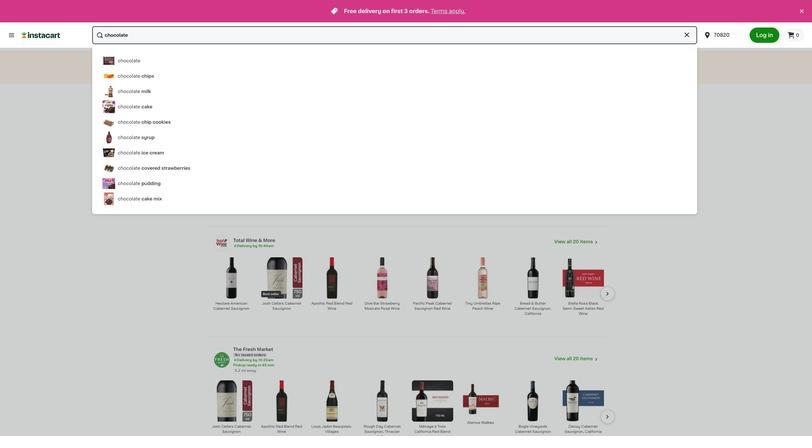 Task type: describe. For each thing, give the bounding box(es) containing it.
hectare american cabernet sauvignon image
[[211, 258, 252, 299]]

decoy cabernet sauvignon, california image
[[563, 381, 604, 422]]

total wine & more show all 20 items element
[[233, 238, 555, 244]]

limited time offer region
[[0, 0, 798, 22]]

Search field
[[92, 26, 697, 44]]

item carousel region for total wine & more show all 20 items element
[[209, 255, 615, 340]]

rough day cabernet sauvignon, thracian valley image
[[362, 381, 403, 422]]

ménage à trois california red blend image
[[412, 381, 453, 422]]



Task type: locate. For each thing, give the bounding box(es) containing it.
none search field inside search products, stores, and recipes element
[[92, 26, 697, 44]]

search list box
[[97, 53, 692, 209]]

apothic red blend red wine image
[[311, 258, 353, 299], [261, 381, 302, 422]]

pacific peak cabernet sauvignon red wine image
[[412, 258, 453, 299]]

item carousel region for the fresh market show all 20 items element
[[209, 378, 615, 437]]

1 vertical spatial josh cellars cabernet sauvignon image
[[211, 381, 252, 422]]

bogle vineyards cabernet sauvignon image
[[513, 381, 554, 422]]

1 horizontal spatial josh cellars cabernet sauvignon image
[[261, 258, 302, 299]]

None search field
[[92, 26, 697, 44]]

instacart logo image
[[22, 31, 60, 39]]

dive bar strawberry moscato rosé wine image
[[362, 258, 403, 299]]

0 horizontal spatial apothic red blend red wine image
[[261, 381, 302, 422]]

1 vertical spatial item carousel region
[[209, 378, 615, 437]]

louis jadot beaujolais-villages image
[[311, 381, 353, 422]]

0 vertical spatial apothic red blend red wine image
[[311, 258, 353, 299]]

0 vertical spatial item carousel region
[[209, 255, 615, 340]]

1 vertical spatial apothic red blend red wine image
[[261, 381, 302, 422]]

1 item carousel region from the top
[[209, 255, 615, 340]]

0 vertical spatial josh cellars cabernet sauvignon image
[[261, 258, 302, 299]]

josh cellars cabernet sauvignon image
[[261, 258, 302, 299], [211, 381, 252, 422]]

bread & butter cabernet sauvignon, california image
[[513, 258, 554, 299]]

tiny umbrellas ripe peach wine image
[[462, 258, 504, 299]]

alamos malbec image
[[462, 381, 500, 418]]

1 horizontal spatial apothic red blend red wine image
[[311, 258, 353, 299]]

2 item carousel region from the top
[[209, 378, 615, 437]]

0 horizontal spatial josh cellars cabernet sauvignon image
[[211, 381, 252, 422]]

search products, stores, and recipes element
[[0, 26, 812, 437]]

stella rosa black semi-sweet italian red wine image
[[563, 258, 604, 299]]

the fresh market show all 20 items element
[[233, 347, 555, 353]]

item carousel region
[[209, 255, 615, 340], [209, 378, 615, 437]]



Task type: vqa. For each thing, say whether or not it's contained in the screenshot.
The Dive Bar Strawberry Moscato Rosé Wine image
yes



